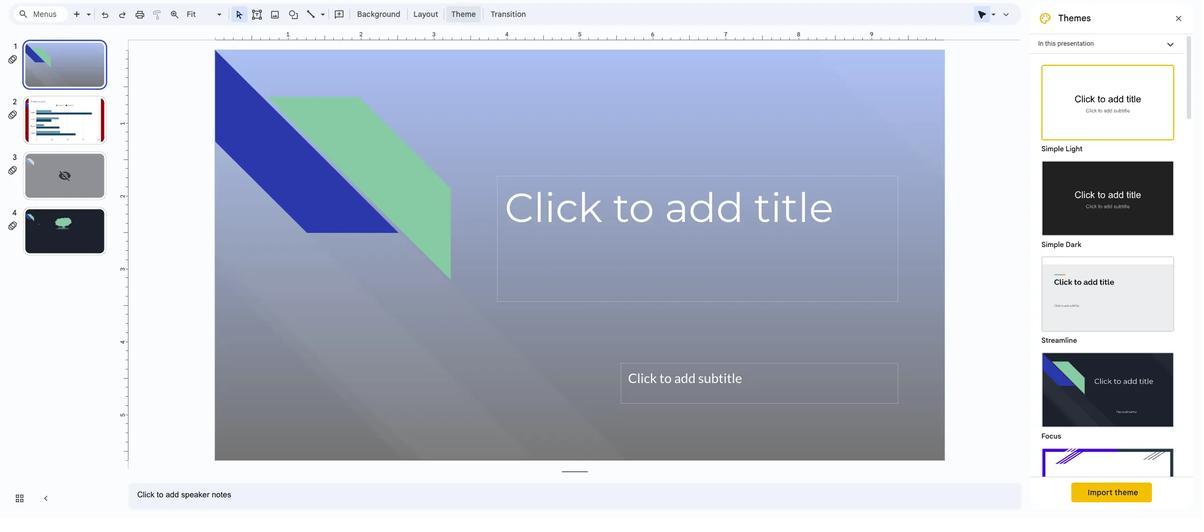 Task type: vqa. For each thing, say whether or not it's contained in the screenshot.
the Shift IMAGE
yes



Task type: describe. For each thing, give the bounding box(es) containing it.
simple for simple dark
[[1042, 240, 1065, 250]]

theme button
[[447, 6, 481, 22]]

import theme
[[1088, 488, 1139, 498]]

select line image
[[318, 7, 325, 11]]

navigation inside themes application
[[0, 29, 120, 519]]

shape image
[[287, 7, 300, 22]]

streamline
[[1042, 336, 1078, 345]]

themes section
[[1031, 3, 1194, 519]]

presentation
[[1058, 40, 1095, 47]]

Streamline radio
[[1037, 251, 1180, 347]]

in this presentation tab
[[1031, 34, 1185, 54]]

Zoom text field
[[185, 7, 216, 22]]

themes application
[[0, 0, 1203, 519]]

in this presentation
[[1039, 40, 1095, 47]]

live pointer settings image
[[989, 7, 996, 11]]

this
[[1046, 40, 1057, 47]]

Focus radio
[[1037, 347, 1180, 443]]

in
[[1039, 40, 1044, 47]]

theme
[[452, 9, 476, 19]]

shift image
[[1043, 449, 1174, 519]]

Simple Dark radio
[[1037, 155, 1180, 251]]

simple for simple light
[[1042, 144, 1065, 154]]



Task type: locate. For each thing, give the bounding box(es) containing it.
dark
[[1066, 240, 1082, 250]]

simple left light
[[1042, 144, 1065, 154]]

option group inside themes section
[[1031, 54, 1185, 519]]

1 simple from the top
[[1042, 144, 1065, 154]]

simple dark
[[1042, 240, 1082, 250]]

import theme button
[[1072, 483, 1153, 503]]

navigation
[[0, 29, 120, 519]]

new slide with layout image
[[84, 7, 91, 11]]

Shift radio
[[1037, 443, 1180, 519]]

light
[[1066, 144, 1083, 154]]

Simple Light radio
[[1037, 59, 1180, 519]]

Menus field
[[14, 7, 68, 22]]

Zoom field
[[184, 7, 227, 22]]

theme
[[1115, 488, 1139, 498]]

0 vertical spatial simple
[[1042, 144, 1065, 154]]

simple inside option
[[1042, 240, 1065, 250]]

themes
[[1059, 13, 1092, 24]]

import
[[1088, 488, 1113, 498]]

2 simple from the top
[[1042, 240, 1065, 250]]

option group containing simple light
[[1031, 54, 1185, 519]]

simple
[[1042, 144, 1065, 154], [1042, 240, 1065, 250]]

background button
[[352, 6, 406, 22]]

focus
[[1042, 432, 1062, 441]]

1 vertical spatial simple
[[1042, 240, 1065, 250]]

transition button
[[486, 6, 531, 22]]

layout
[[414, 9, 438, 19]]

layout button
[[410, 6, 442, 22]]

simple inside radio
[[1042, 144, 1065, 154]]

insert image image
[[269, 7, 281, 22]]

option group
[[1031, 54, 1185, 519]]

simple light
[[1042, 144, 1083, 154]]

main toolbar
[[68, 6, 532, 22]]

background
[[357, 9, 401, 19]]

mode and view toolbar
[[974, 3, 1015, 25]]

transition
[[491, 9, 526, 19]]

simple left the dark
[[1042, 240, 1065, 250]]



